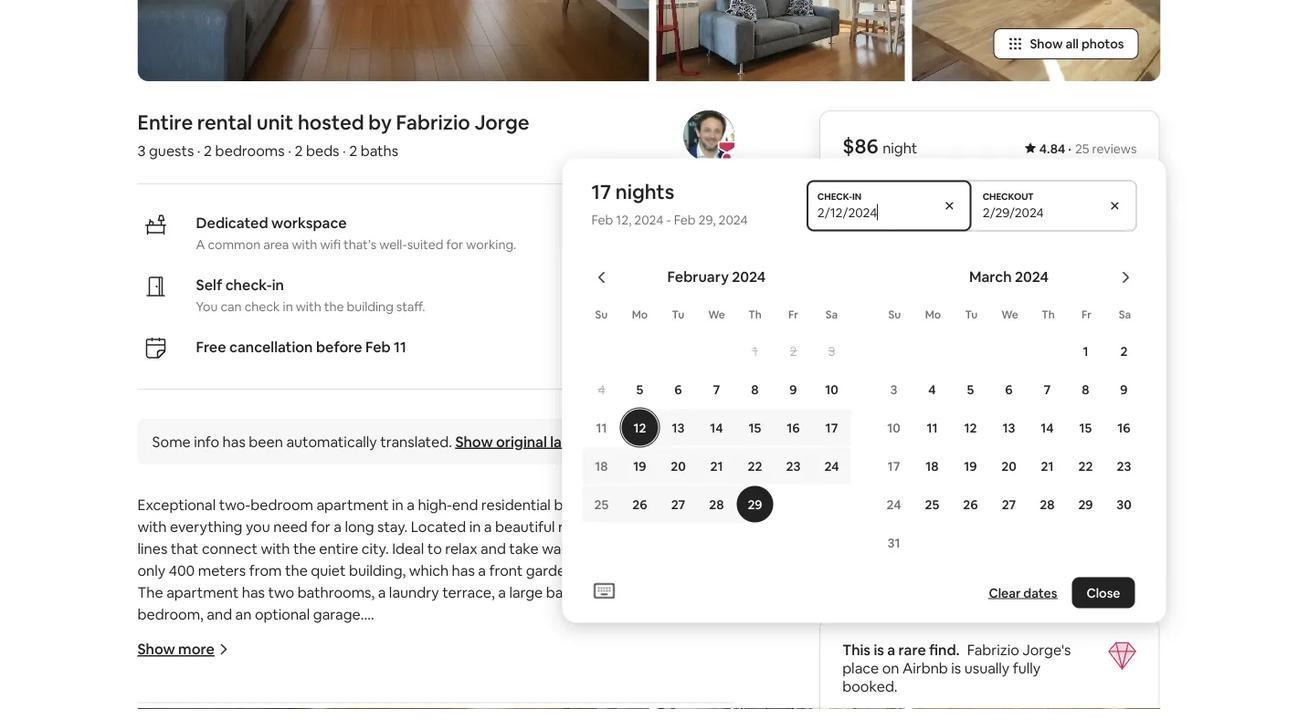 Task type: vqa. For each thing, say whether or not it's contained in the screenshot.
the topmost The With
no



Task type: describe. For each thing, give the bounding box(es) containing it.
0 horizontal spatial 11
[[394, 338, 406, 357]]

place
[[843, 660, 879, 679]]

automatically
[[286, 433, 377, 452]]

0 horizontal spatial 25
[[594, 497, 609, 514]]

2 horizontal spatial 25
[[1075, 141, 1090, 158]]

· right beds
[[343, 142, 346, 161]]

2024 right march
[[1015, 268, 1049, 287]]

clear dates button
[[982, 579, 1065, 610]]

MM/DD/YYYY text field
[[818, 205, 928, 221]]

1 mo from the left
[[632, 308, 648, 322]]

1 vertical spatial nights
[[897, 394, 939, 413]]

$91
[[843, 394, 866, 413]]

2 14 button from the left
[[1028, 410, 1067, 447]]

400
[[169, 562, 195, 581]]

1 28 button from the left
[[698, 487, 736, 524]]

2 25 button from the left
[[913, 487, 952, 524]]

rental
[[197, 110, 252, 136]]

with up lines
[[138, 518, 167, 537]]

two-
[[219, 496, 251, 515]]

in right check at left top
[[283, 299, 293, 316]]

main
[[643, 584, 675, 603]]

a left beautiful
[[484, 518, 492, 537]]

bedrooms
[[215, 142, 285, 161]]

1 22 from the left
[[748, 459, 762, 475]]

· right guests
[[197, 142, 201, 161]]

31
[[888, 536, 900, 552]]

common
[[208, 237, 261, 254]]

staff.
[[396, 299, 425, 316]]

area,
[[631, 518, 664, 537]]

17 inside 17 nights feb 12, 2024 - feb 29, 2024
[[592, 180, 611, 206]]

1 27 from the left
[[671, 497, 686, 514]]

2 15 from the left
[[1080, 420, 1092, 437]]

1 horizontal spatial fee
[[943, 493, 965, 512]]

5 for second 5 button from left
[[967, 382, 974, 399]]

2 13 from the left
[[1003, 420, 1016, 437]]

entire
[[319, 540, 358, 559]]

10 for bottom 10 button
[[887, 420, 901, 437]]

2 horizontal spatial feb
[[674, 212, 696, 229]]

17 nights feb 12, 2024 - feb 29, 2024
[[592, 180, 748, 229]]

in up stay.
[[392, 496, 404, 515]]

walks
[[542, 540, 579, 559]]

2 8 button from the left
[[1067, 372, 1105, 409]]

1 28 from the left
[[709, 497, 724, 514]]

2 19 button from the left
[[952, 449, 990, 485]]

1 18 button from the left
[[582, 449, 621, 485]]

a down 'building,'
[[378, 584, 386, 603]]

terrace,
[[442, 584, 495, 603]]

1 th from the left
[[749, 308, 762, 322]]

$80
[[1111, 460, 1137, 479]]

1 29 button from the left
[[736, 487, 774, 524]]

2 sa from the left
[[1119, 308, 1131, 322]]

2 14 from the left
[[1041, 420, 1054, 437]]

0 vertical spatial and
[[481, 540, 506, 559]]

before
[[316, 338, 362, 357]]

trees.
[[646, 562, 685, 581]]

4.84 · 25 reviews
[[1040, 141, 1137, 158]]

more
[[178, 641, 215, 660]]

take
[[509, 540, 539, 559]]

find.
[[929, 642, 960, 661]]

1 button for march 2024
[[1067, 334, 1105, 370]]

ideal
[[392, 540, 424, 559]]

· right 4.84
[[1068, 141, 1072, 158]]

12,
[[616, 212, 632, 229]]

a left rare
[[888, 642, 896, 661]]

2 horizontal spatial 11
[[927, 420, 938, 437]]

exceptional two-bedroom apartment in a high-end residential building. everything is new with everything you need for a long stay. located in a beautiful residential area, with bus lines that connect with the entire city. ideal to relax and take walks along the coast that is only 400 meters from the quiet building, which has a front garden with large trees. the apartment has two bathrooms, a laundry terrace, a large balcony in the main bedroom, and an optional garage.
[[138, 496, 734, 625]]

beautiful
[[495, 518, 555, 537]]

rare
[[899, 642, 926, 661]]

2/29/2024
[[1001, 205, 1063, 221]]

end
[[452, 496, 478, 515]]

1 vertical spatial large
[[509, 584, 543, 603]]

building,
[[349, 562, 406, 581]]

0 horizontal spatial and
[[207, 606, 232, 625]]

2 22 from the left
[[1079, 459, 1093, 475]]

info
[[194, 433, 219, 452]]

1 25 button from the left
[[582, 487, 621, 524]]

$86
[[843, 134, 879, 160]]

1 11 button from the left
[[582, 410, 621, 447]]

2 20 from the left
[[1002, 459, 1017, 475]]

along
[[582, 540, 620, 559]]

fabrizio
[[967, 642, 1020, 661]]

beds
[[306, 142, 339, 161]]

with inside 'self check-in you can check in with the building staff.'
[[296, 299, 321, 316]]

1 14 from the left
[[710, 420, 723, 437]]

2 29 button from the left
[[1067, 487, 1105, 524]]

1 14 button from the left
[[698, 410, 736, 447]]

1 horizontal spatial feb
[[592, 212, 613, 229]]

usually
[[965, 660, 1010, 679]]

two
[[268, 584, 294, 603]]

building.
[[554, 496, 611, 515]]

18 for 2nd the 18 button from the right
[[595, 459, 608, 475]]

a left front
[[478, 562, 486, 581]]

reserve button
[[843, 298, 1137, 342]]

7 for 1st 7 button from the right
[[1044, 382, 1051, 399]]

bright apartment close to the seafront image 5 image
[[912, 0, 1161, 82]]

that's
[[344, 237, 377, 254]]

nights inside 17 nights feb 12, 2024 - feb 29, 2024
[[616, 180, 675, 206]]

2 8 from the left
[[1082, 382, 1090, 399]]

night
[[883, 140, 918, 158]]

in right balcony
[[602, 584, 614, 603]]

in down end
[[469, 518, 481, 537]]

6 for 2nd the 6 button from the right
[[675, 382, 682, 399]]

31 button
[[875, 526, 913, 562]]

21 for second 21 button from left
[[1041, 459, 1054, 475]]

airbnb inside "fabrizio jorge's place on airbnb is usually fully booked."
[[903, 660, 948, 679]]

check
[[245, 299, 280, 316]]

$1,541
[[1096, 394, 1137, 413]]

2 28 button from the left
[[1028, 487, 1067, 524]]

the up two
[[285, 562, 308, 581]]

1 26 button from the left
[[621, 487, 659, 524]]

bedroom,
[[138, 606, 204, 625]]

located
[[411, 518, 466, 537]]

from
[[249, 562, 282, 581]]

a
[[196, 237, 205, 254]]

show all photos button
[[994, 29, 1139, 60]]

service
[[891, 493, 939, 512]]

is right this
[[874, 642, 884, 661]]

2 22 button from the left
[[1067, 449, 1105, 485]]

0 horizontal spatial 17 button
[[813, 410, 851, 447]]

hosted
[[298, 110, 364, 136]]

by
[[369, 110, 392, 136]]

garden
[[526, 562, 574, 581]]

1 15 button from the left
[[736, 410, 774, 447]]

1 7 button from the left
[[698, 372, 736, 409]]

2 28 from the left
[[1040, 497, 1055, 514]]

bright apartment close to the seafront image 1 image
[[138, 0, 649, 82]]

1 13 from the left
[[672, 420, 685, 437]]

9 for 2nd 9 button from left
[[1121, 382, 1128, 399]]

laundry
[[389, 584, 439, 603]]

2 button for march 2024
[[1105, 334, 1143, 370]]

meters
[[198, 562, 246, 581]]

1 horizontal spatial 11
[[596, 420, 607, 437]]

0 vertical spatial airbnb
[[843, 493, 888, 512]]

suited
[[407, 237, 444, 254]]

2024 right 29,
[[719, 212, 748, 229]]

2 fr from the left
[[1082, 308, 1092, 322]]

x
[[869, 394, 877, 413]]

2/12/2024
[[854, 205, 913, 221]]

show original language button
[[455, 433, 614, 452]]

an
[[235, 606, 252, 625]]

february
[[668, 268, 729, 287]]

2 26 button from the left
[[952, 487, 990, 524]]

show more button
[[138, 641, 229, 660]]

· down unit
[[288, 142, 291, 161]]

2 that from the left
[[689, 540, 717, 559]]

Add date text field
[[983, 205, 1093, 221]]

1 vertical spatial 17 button
[[875, 449, 913, 485]]

2 27 button from the left
[[990, 487, 1028, 524]]

0 vertical spatial apartment
[[317, 496, 389, 515]]

12 for 2nd 12 button
[[964, 420, 977, 437]]

free
[[196, 338, 226, 357]]

0 horizontal spatial 3 button
[[813, 334, 851, 370]]

$91 x 17 nights
[[843, 394, 939, 413]]

1 23 button from the left
[[774, 449, 813, 485]]

1 horizontal spatial -
[[1107, 427, 1112, 446]]

dates
[[1024, 586, 1058, 602]]

free cancellation before feb 11
[[196, 338, 406, 357]]

workspace
[[271, 214, 347, 233]]

1 vertical spatial 3 button
[[875, 372, 913, 409]]

to
[[427, 540, 442, 559]]

on
[[882, 660, 899, 679]]

close
[[1087, 586, 1121, 602]]

2 su from the left
[[889, 308, 901, 322]]

2 vertical spatial has
[[242, 584, 265, 603]]

21 for second 21 button from right
[[710, 459, 723, 475]]

booked.
[[843, 679, 898, 697]]

well-
[[379, 237, 407, 254]]

the left main
[[617, 584, 640, 603]]

2024 right february
[[732, 268, 766, 287]]

7 for 1st 7 button from left
[[713, 382, 720, 399]]

3 inside the entire rental unit hosted by fabrizio jorge 3 guests · 2 bedrooms · 2 beds · 2 baths
[[138, 142, 146, 161]]

clear
[[989, 586, 1021, 602]]

0 horizontal spatial feb
[[365, 338, 391, 357]]

0 vertical spatial 10 button
[[813, 372, 851, 409]]

discount
[[926, 427, 984, 446]]

1 tu from the left
[[672, 308, 685, 322]]

1 vertical spatial show
[[455, 433, 493, 452]]

1 5 button from the left
[[621, 372, 659, 409]]

with down along
[[577, 562, 606, 581]]

1 12 button from the left
[[621, 410, 659, 447]]

dedicated
[[196, 214, 268, 233]]

29 for 2nd 29 button
[[1079, 497, 1093, 514]]

1 horizontal spatial 25
[[925, 497, 940, 514]]

2 16 button from the left
[[1105, 410, 1143, 447]]

2 26 from the left
[[963, 497, 978, 514]]

for inside exceptional two-bedroom apartment in a high-end residential building. everything is new with everything you need for a long stay. located in a beautiful residential area, with bus lines that connect with the entire city. ideal to relax and take walks along the coast that is only 400 meters from the quiet building, which has a front garden with large trees. the apartment has two bathrooms, a laundry terrace, a large balcony in the main bedroom, and an optional garage.
[[311, 518, 331, 537]]

bathrooms,
[[298, 584, 375, 603]]

- inside 17 nights feb 12, 2024 - feb 29, 2024
[[666, 212, 671, 229]]

the down area,
[[623, 540, 645, 559]]

2 11 button from the left
[[913, 410, 952, 447]]

2 th from the left
[[1042, 308, 1055, 322]]

1 4 button from the left
[[582, 372, 621, 409]]

$86 night
[[843, 134, 918, 160]]

1 vertical spatial residential
[[558, 518, 628, 537]]

0 vertical spatial fee
[[905, 460, 927, 479]]

1 19 button from the left
[[621, 449, 659, 485]]

front
[[489, 562, 523, 581]]



Task type: locate. For each thing, give the bounding box(es) containing it.
0 horizontal spatial 2 button
[[774, 334, 813, 370]]

feb right before
[[365, 338, 391, 357]]

29 button
[[736, 487, 774, 524], [1067, 487, 1105, 524]]

1 26 from the left
[[633, 497, 647, 514]]

2 12 button from the left
[[952, 410, 990, 447]]

0 vertical spatial has
[[223, 433, 246, 452]]

1 2 button from the left
[[774, 334, 813, 370]]

has down relax
[[452, 562, 475, 581]]

2 2 button from the left
[[1105, 334, 1143, 370]]

we
[[708, 308, 725, 322], [1002, 308, 1019, 322]]

quiet
[[311, 562, 346, 581]]

a down front
[[498, 584, 506, 603]]

4 for 2nd 4 "button" from the left
[[929, 382, 936, 399]]

1 horizontal spatial show
[[455, 433, 493, 452]]

17 button down stay
[[875, 449, 913, 485]]

2 1 button from the left
[[1067, 334, 1105, 370]]

translated.
[[380, 433, 452, 452]]

0 horizontal spatial 21
[[710, 459, 723, 475]]

3 button
[[813, 334, 851, 370], [875, 372, 913, 409]]

1 9 from the left
[[790, 382, 797, 399]]

0 vertical spatial -
[[666, 212, 671, 229]]

show for show all photos
[[1030, 36, 1063, 53]]

photos
[[1082, 36, 1124, 53]]

1 horizontal spatial 27
[[1002, 497, 1016, 514]]

1 horizontal spatial 2 button
[[1105, 334, 1143, 370]]

0 vertical spatial 17 button
[[813, 410, 851, 447]]

we down the february 2024
[[708, 308, 725, 322]]

unit
[[257, 110, 294, 136]]

1 horizontal spatial 22
[[1079, 459, 1093, 475]]

1 8 button from the left
[[736, 372, 774, 409]]

dedicated workspace a common area with wifi that's well-suited for working.
[[196, 214, 517, 254]]

0 horizontal spatial nights
[[616, 180, 675, 206]]

1 6 from the left
[[675, 382, 682, 399]]

1 16 from the left
[[787, 420, 800, 437]]

2 16 from the left
[[1118, 420, 1131, 437]]

16 down "$1,541"
[[1118, 420, 1131, 437]]

1 horizontal spatial residential
[[558, 518, 628, 537]]

1 horizontal spatial 17 button
[[875, 449, 913, 485]]

2024 right 12,
[[634, 212, 664, 229]]

29 left $219
[[1079, 497, 1093, 514]]

apartment up long
[[317, 496, 389, 515]]

1 horizontal spatial 9 button
[[1105, 372, 1143, 409]]

1 horizontal spatial 28
[[1040, 497, 1055, 514]]

1 button for february 2024
[[736, 334, 774, 370]]

you
[[196, 299, 218, 316]]

1 9 button from the left
[[774, 372, 813, 409]]

24 button
[[813, 449, 851, 485], [875, 487, 913, 524]]

some info has been automatically translated. show original language
[[152, 433, 614, 452]]

2 1 from the left
[[1083, 344, 1089, 360]]

1 button down the february 2024
[[736, 334, 774, 370]]

fr
[[789, 308, 799, 322], [1082, 308, 1092, 322]]

24 down "cleaning fee" button
[[887, 497, 901, 514]]

21 button up new
[[698, 449, 736, 485]]

8 button
[[736, 372, 774, 409], [1067, 372, 1105, 409]]

-
[[666, 212, 671, 229], [1107, 427, 1112, 446]]

2 21 button from the left
[[1028, 449, 1067, 485]]

24 for the right 24 button
[[887, 497, 901, 514]]

24
[[825, 459, 839, 475], [887, 497, 901, 514]]

18 for second the 18 button
[[926, 459, 939, 475]]

19 for 1st 19 button from the left
[[634, 459, 647, 475]]

1 horizontal spatial 24 button
[[875, 487, 913, 524]]

february 2024
[[668, 268, 766, 287]]

self check-in you can check in with the building staff.
[[196, 276, 425, 316]]

12 right stay
[[964, 420, 977, 437]]

1 29 from the left
[[748, 497, 763, 514]]

0 horizontal spatial 1 button
[[736, 334, 774, 370]]

stay
[[895, 427, 923, 446]]

the inside 'self check-in you can check in with the building staff.'
[[324, 299, 344, 316]]

1 horizontal spatial tu
[[965, 308, 978, 322]]

20 button
[[659, 449, 698, 485], [990, 449, 1028, 485]]

11 up building.
[[596, 420, 607, 437]]

2 button for february 2024
[[774, 334, 813, 370]]

17 button left x
[[813, 410, 851, 447]]

1 vertical spatial has
[[452, 562, 475, 581]]

0 horizontal spatial 28 button
[[698, 487, 736, 524]]

14 button up new
[[698, 410, 736, 447]]

1 23 from the left
[[786, 459, 801, 475]]

1 21 from the left
[[710, 459, 723, 475]]

with up from
[[261, 540, 290, 559]]

building
[[347, 299, 394, 316]]

fabrizio jorge is a superhost. learn more about fabrizio jorge. image
[[683, 111, 734, 162], [683, 111, 734, 162]]

12 button right stay
[[952, 410, 990, 447]]

24 left cleaning
[[825, 459, 839, 475]]

2 7 from the left
[[1044, 382, 1051, 399]]

2 23 from the left
[[1117, 459, 1132, 475]]

1 horizontal spatial 9
[[1121, 382, 1128, 399]]

weekly
[[843, 427, 892, 446]]

2 18 from the left
[[926, 459, 939, 475]]

bright apartment close to the seafront image 3 image
[[656, 0, 905, 82]]

0 horizontal spatial 15
[[749, 420, 761, 437]]

28 button left $219
[[1028, 487, 1067, 524]]

connect
[[202, 540, 258, 559]]

2 5 button from the left
[[952, 372, 990, 409]]

entire rental unit hosted by fabrizio jorge 3 guests · 2 bedrooms · 2 beds · 2 baths
[[138, 110, 530, 161]]

1 1 button from the left
[[736, 334, 774, 370]]

19 button up everything
[[621, 449, 659, 485]]

30 button
[[1105, 487, 1143, 524]]

23 left cleaning
[[786, 459, 801, 475]]

1 for february 2024
[[753, 344, 758, 360]]

10 for topmost 10 button
[[825, 382, 839, 399]]

1 21 button from the left
[[698, 449, 736, 485]]

0 horizontal spatial 5
[[636, 382, 644, 399]]

9
[[790, 382, 797, 399], [1121, 382, 1128, 399]]

is inside "fabrizio jorge's place on airbnb is usually fully booked."
[[951, 660, 961, 679]]

all
[[1066, 36, 1079, 53]]

21 up new
[[710, 459, 723, 475]]

10 down $91 x 17 nights
[[887, 420, 901, 437]]

0 horizontal spatial fr
[[789, 308, 799, 322]]

with inside dedicated workspace a common area with wifi that's well-suited for working.
[[292, 237, 317, 254]]

0 horizontal spatial tu
[[672, 308, 685, 322]]

0 horizontal spatial 16 button
[[774, 410, 813, 447]]

has
[[223, 433, 246, 452], [452, 562, 475, 581], [242, 584, 265, 603]]

that up 400
[[171, 540, 199, 559]]

23 button left cleaning
[[774, 449, 813, 485]]

9 button left $91
[[774, 372, 813, 409]]

1 button
[[736, 334, 774, 370], [1067, 334, 1105, 370]]

1 27 button from the left
[[659, 487, 698, 524]]

large down front
[[509, 584, 543, 603]]

show
[[1030, 36, 1063, 53], [455, 433, 493, 452], [138, 641, 175, 660]]

4 button up weekly stay discount
[[913, 372, 952, 409]]

0 horizontal spatial we
[[708, 308, 725, 322]]

16 for first "16" button from right
[[1118, 420, 1131, 437]]

2 9 button from the left
[[1105, 372, 1143, 409]]

0 horizontal spatial 6
[[675, 382, 682, 399]]

feb left 12,
[[592, 212, 613, 229]]

$91 x 17 nights button
[[843, 394, 939, 413]]

is
[[690, 496, 700, 515], [720, 540, 730, 559], [874, 642, 884, 661], [951, 660, 961, 679]]

airbnb service fee
[[843, 493, 965, 512]]

2 7 button from the left
[[1028, 372, 1067, 409]]

0 horizontal spatial large
[[509, 584, 543, 603]]

7
[[713, 382, 720, 399], [1044, 382, 1051, 399]]

0 horizontal spatial -
[[666, 212, 671, 229]]

14 left -$72
[[1041, 420, 1054, 437]]

14 button left "$1,541"
[[1028, 410, 1067, 447]]

1 button up "$1,541"
[[1067, 334, 1105, 370]]

- down "$1,541"
[[1107, 427, 1112, 446]]

2 mo from the left
[[925, 308, 941, 322]]

1 horizontal spatial 3
[[828, 344, 836, 360]]

0 horizontal spatial 24 button
[[813, 449, 851, 485]]

1 horizontal spatial 10
[[887, 420, 901, 437]]

1 4 from the left
[[598, 382, 605, 399]]

1 15 from the left
[[749, 420, 761, 437]]

0 horizontal spatial 13 button
[[659, 410, 698, 447]]

is left usually
[[951, 660, 961, 679]]

12 button right language
[[621, 410, 659, 447]]

fully
[[1013, 660, 1041, 679]]

1 5 from the left
[[636, 382, 644, 399]]

and
[[481, 540, 506, 559], [207, 606, 232, 625]]

2 27 from the left
[[1002, 497, 1016, 514]]

18 down language
[[595, 459, 608, 475]]

0 horizontal spatial airbnb
[[843, 493, 888, 512]]

0 horizontal spatial 10
[[825, 382, 839, 399]]

11
[[394, 338, 406, 357], [596, 420, 607, 437], [927, 420, 938, 437]]

entire
[[138, 110, 193, 136]]

2 tu from the left
[[965, 308, 978, 322]]

nights up weekly stay discount
[[897, 394, 939, 413]]

1
[[753, 344, 758, 360], [1083, 344, 1089, 360]]

1 18 from the left
[[595, 459, 608, 475]]

9 for second 9 button from the right
[[790, 382, 797, 399]]

show inside button
[[1030, 36, 1063, 53]]

1 for march 2024
[[1083, 344, 1089, 360]]

exceptional
[[138, 496, 216, 515]]

0 horizontal spatial 11 button
[[582, 410, 621, 447]]

29 button left $219
[[1067, 487, 1105, 524]]

0 horizontal spatial 23 button
[[774, 449, 813, 485]]

feb left 29,
[[674, 212, 696, 229]]

1 horizontal spatial 18 button
[[913, 449, 952, 485]]

fee right service
[[943, 493, 965, 512]]

12 for 1st 12 button
[[634, 420, 646, 437]]

in up check at left top
[[272, 276, 284, 295]]

3 for the bottommost 3 "button"
[[890, 382, 898, 399]]

1 vertical spatial 24 button
[[875, 487, 913, 524]]

28 button
[[698, 487, 736, 524], [1028, 487, 1067, 524]]

28 button right everything
[[698, 487, 736, 524]]

1 vertical spatial fee
[[943, 493, 965, 512]]

11 right stay
[[927, 420, 938, 437]]

29 right new
[[748, 497, 763, 514]]

show left the original
[[455, 433, 493, 452]]

0 horizontal spatial for
[[311, 518, 331, 537]]

18 button down weekly stay discount
[[913, 449, 952, 485]]

4.84
[[1040, 141, 1066, 158]]

1 8 from the left
[[751, 382, 759, 399]]

airbnb right on
[[903, 660, 948, 679]]

4 up weekly stay discount
[[929, 382, 936, 399]]

18 button up building.
[[582, 449, 621, 485]]

1 horizontal spatial 19 button
[[952, 449, 990, 485]]

8
[[751, 382, 759, 399], [1082, 382, 1090, 399]]

1 horizontal spatial 20 button
[[990, 449, 1028, 485]]

1 vertical spatial 24
[[887, 497, 901, 514]]

2024
[[634, 212, 664, 229], [719, 212, 748, 229], [732, 268, 766, 287], [1015, 268, 1049, 287]]

25 button up 31 button
[[913, 487, 952, 524]]

2 12 from the left
[[964, 420, 977, 437]]

30
[[1117, 497, 1132, 514]]

25
[[1075, 141, 1090, 158], [594, 497, 609, 514], [925, 497, 940, 514]]

original
[[496, 433, 547, 452]]

2 4 button from the left
[[913, 372, 952, 409]]

5 for second 5 button from the right
[[636, 382, 644, 399]]

cleaning
[[843, 460, 902, 479]]

·
[[1068, 141, 1072, 158], [197, 142, 201, 161], [288, 142, 291, 161], [343, 142, 346, 161]]

residential
[[481, 496, 551, 515], [558, 518, 628, 537]]

26 button right service
[[952, 487, 990, 524]]

1 20 button from the left
[[659, 449, 698, 485]]

0 horizontal spatial apartment
[[166, 584, 239, 603]]

lines
[[138, 540, 167, 559]]

a left long
[[334, 518, 342, 537]]

0 vertical spatial 3
[[138, 142, 146, 161]]

1 su from the left
[[595, 308, 608, 322]]

2 13 button from the left
[[990, 410, 1028, 447]]

21 left $80
[[1041, 459, 1054, 475]]

27 button up clear
[[990, 487, 1028, 524]]

19 down discount
[[964, 459, 977, 475]]

11 button
[[582, 410, 621, 447], [913, 410, 952, 447]]

2 18 button from the left
[[913, 449, 952, 485]]

3 button up $91
[[813, 334, 851, 370]]

1 we from the left
[[708, 308, 725, 322]]

0 horizontal spatial 22 button
[[736, 449, 774, 485]]

0 vertical spatial for
[[446, 237, 463, 254]]

balcony
[[546, 584, 599, 603]]

2 15 button from the left
[[1067, 410, 1105, 447]]

23
[[786, 459, 801, 475], [1117, 459, 1132, 475]]

large down along
[[610, 562, 643, 581]]

1 1 from the left
[[753, 344, 758, 360]]

1 19 from the left
[[634, 459, 647, 475]]

29
[[748, 497, 763, 514], [1079, 497, 1093, 514]]

0 horizontal spatial residential
[[481, 496, 551, 515]]

16 for 1st "16" button
[[787, 420, 800, 437]]

1 that from the left
[[171, 540, 199, 559]]

the down need
[[293, 540, 316, 559]]

residential up beautiful
[[481, 496, 551, 515]]

4 for 2nd 4 "button" from right
[[598, 382, 605, 399]]

$219
[[1106, 493, 1137, 512]]

4 button up language
[[582, 372, 621, 409]]

a left 'high-'
[[407, 496, 415, 515]]

6 for second the 6 button
[[1005, 382, 1013, 399]]

2 29 from the left
[[1079, 497, 1093, 514]]

2 4 from the left
[[929, 382, 936, 399]]

check-
[[225, 276, 272, 295]]

1 horizontal spatial 8
[[1082, 382, 1090, 399]]

19 button down discount
[[952, 449, 990, 485]]

which
[[409, 562, 449, 581]]

2 horizontal spatial 3
[[890, 382, 898, 399]]

1 13 button from the left
[[659, 410, 698, 447]]

is down bus on the right bottom of page
[[720, 540, 730, 559]]

1 horizontal spatial 1
[[1083, 344, 1089, 360]]

0 horizontal spatial show
[[138, 641, 175, 660]]

relax
[[445, 540, 477, 559]]

1 vertical spatial 10 button
[[875, 410, 913, 447]]

1 horizontal spatial 6 button
[[990, 372, 1028, 409]]

27
[[671, 497, 686, 514], [1002, 497, 1016, 514]]

3 button right $91
[[875, 372, 913, 409]]

1 horizontal spatial 14
[[1041, 420, 1054, 437]]

show more
[[138, 641, 215, 660]]

for up entire
[[311, 518, 331, 537]]

1 horizontal spatial that
[[689, 540, 717, 559]]

0 horizontal spatial sa
[[826, 308, 838, 322]]

1 22 button from the left
[[736, 449, 774, 485]]

1 fr from the left
[[789, 308, 799, 322]]

can
[[221, 299, 242, 316]]

sa
[[826, 308, 838, 322], [1119, 308, 1131, 322]]

0 vertical spatial large
[[610, 562, 643, 581]]

1 horizontal spatial 27 button
[[990, 487, 1028, 524]]

24 button down "cleaning fee" button
[[875, 487, 913, 524]]

optional
[[255, 606, 310, 625]]

th down the february 2024
[[749, 308, 762, 322]]

0 horizontal spatial 9 button
[[774, 372, 813, 409]]

2 9 from the left
[[1121, 382, 1128, 399]]

1 12 from the left
[[634, 420, 646, 437]]

0 horizontal spatial 4 button
[[582, 372, 621, 409]]

1 horizontal spatial 6
[[1005, 382, 1013, 399]]

0 horizontal spatial 26 button
[[621, 487, 659, 524]]

0 horizontal spatial 18
[[595, 459, 608, 475]]

2 6 button from the left
[[990, 372, 1028, 409]]

9 up $72
[[1121, 382, 1128, 399]]

1 horizontal spatial 13 button
[[990, 410, 1028, 447]]

1 horizontal spatial 20
[[1002, 459, 1017, 475]]

1 6 button from the left
[[659, 372, 698, 409]]

reviews
[[1092, 141, 1137, 158]]

bus
[[699, 518, 723, 537]]

1 horizontal spatial th
[[1042, 308, 1055, 322]]

0 horizontal spatial 12
[[634, 420, 646, 437]]

is left new
[[690, 496, 700, 515]]

1 horizontal spatial sa
[[1119, 308, 1131, 322]]

2 we from the left
[[1002, 308, 1019, 322]]

0 horizontal spatial 6 button
[[659, 372, 698, 409]]

1 vertical spatial -
[[1107, 427, 1112, 446]]

1 vertical spatial apartment
[[166, 584, 239, 603]]

1 sa from the left
[[826, 308, 838, 322]]

3 for 3 "button" to the left
[[828, 344, 836, 360]]

16 button left $91
[[774, 410, 813, 447]]

2 21 from the left
[[1041, 459, 1054, 475]]

14 button
[[698, 410, 736, 447], [1028, 410, 1067, 447]]

0 horizontal spatial 26
[[633, 497, 647, 514]]

2 23 button from the left
[[1105, 449, 1143, 485]]

1 horizontal spatial 15 button
[[1067, 410, 1105, 447]]

baths
[[361, 142, 399, 161]]

1 horizontal spatial 23
[[1117, 459, 1132, 475]]

19 up everything
[[634, 459, 647, 475]]

1 20 from the left
[[671, 459, 686, 475]]

28
[[709, 497, 724, 514], [1040, 497, 1055, 514]]

show for show more
[[138, 641, 175, 660]]

1 16 button from the left
[[774, 410, 813, 447]]

21 button left $80
[[1028, 449, 1067, 485]]

1 horizontal spatial 8 button
[[1067, 372, 1105, 409]]

calendar application
[[562, 249, 1298, 579]]

working.
[[466, 237, 517, 254]]

3
[[138, 142, 146, 161], [828, 344, 836, 360], [890, 382, 898, 399]]

2 19 from the left
[[964, 459, 977, 475]]

the left building
[[324, 299, 344, 316]]

2 20 button from the left
[[990, 449, 1028, 485]]

tu down february
[[672, 308, 685, 322]]

long
[[345, 518, 374, 537]]

some
[[152, 433, 191, 452]]

0 horizontal spatial 4
[[598, 382, 605, 399]]

nights up 12,
[[616, 180, 675, 206]]

1 horizontal spatial 21
[[1041, 459, 1054, 475]]

1 horizontal spatial 1 button
[[1067, 334, 1105, 370]]

large
[[610, 562, 643, 581], [509, 584, 543, 603]]

10 left $91
[[825, 382, 839, 399]]

1 horizontal spatial 4
[[929, 382, 936, 399]]

with up coast
[[667, 518, 696, 537]]

airbnb service fee button
[[843, 493, 965, 512]]

1 horizontal spatial 21 button
[[1028, 449, 1067, 485]]

29 button right new
[[736, 487, 774, 524]]

29 for second 29 button from the right
[[748, 497, 763, 514]]

15
[[749, 420, 761, 437], [1080, 420, 1092, 437]]

2
[[204, 142, 212, 161], [295, 142, 303, 161], [349, 142, 357, 161], [790, 344, 797, 360], [1121, 344, 1128, 360]]

and up front
[[481, 540, 506, 559]]

19 for second 19 button
[[964, 459, 977, 475]]

29,
[[699, 212, 716, 229]]

9 button up $72
[[1105, 372, 1143, 409]]

24 for leftmost 24 button
[[825, 459, 839, 475]]

0 horizontal spatial 22
[[748, 459, 762, 475]]

21
[[710, 459, 723, 475], [1041, 459, 1054, 475]]

0 horizontal spatial su
[[595, 308, 608, 322]]

residential up along
[[558, 518, 628, 537]]

for inside dedicated workspace a common area with wifi that's well-suited for working.
[[446, 237, 463, 254]]

1 horizontal spatial 22 button
[[1067, 449, 1105, 485]]

we down march 2024
[[1002, 308, 1019, 322]]

1 horizontal spatial 18
[[926, 459, 939, 475]]

27 button left new
[[659, 487, 698, 524]]

with down workspace
[[292, 237, 317, 254]]

1 horizontal spatial and
[[481, 540, 506, 559]]

0 horizontal spatial 14 button
[[698, 410, 736, 447]]

10 button
[[813, 372, 851, 409], [875, 410, 913, 447]]

1 horizontal spatial su
[[889, 308, 901, 322]]

self
[[196, 276, 222, 295]]

27 up clear
[[1002, 497, 1016, 514]]

this is a rare find.
[[843, 642, 960, 661]]

for right suited
[[446, 237, 463, 254]]

march
[[969, 268, 1012, 287]]

0 horizontal spatial 24
[[825, 459, 839, 475]]



